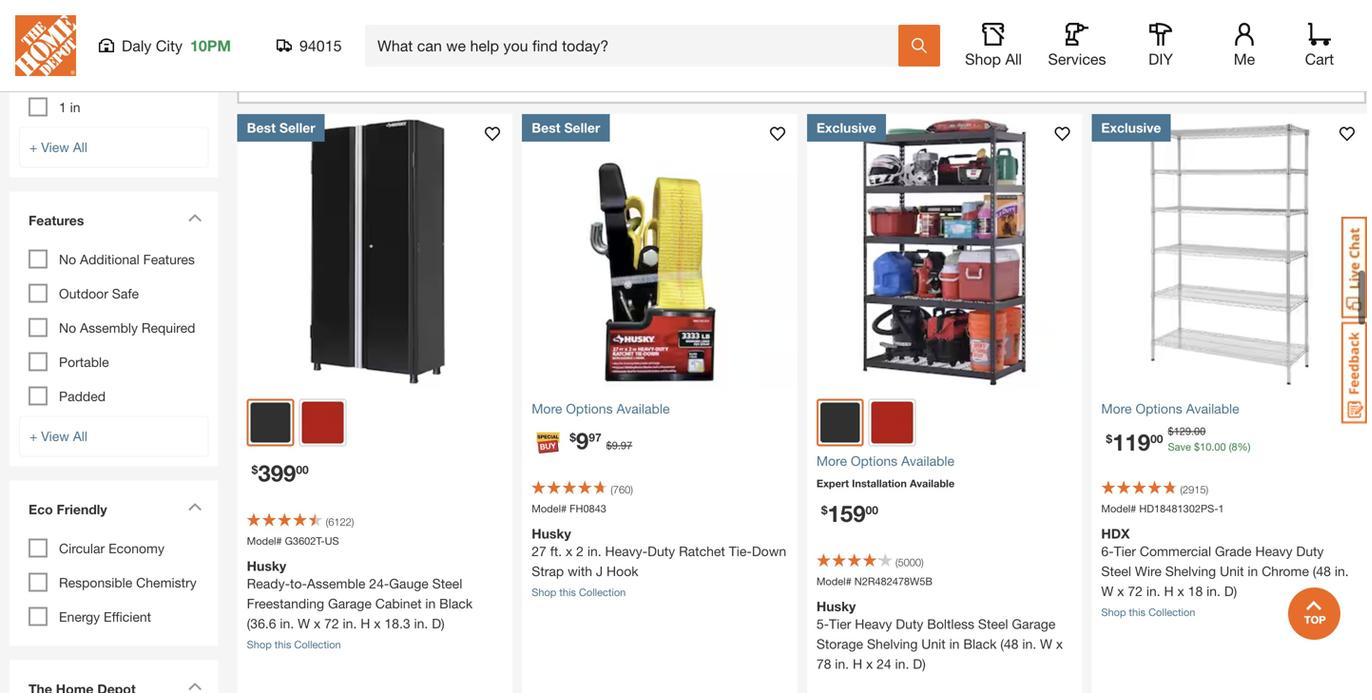 Task type: vqa. For each thing, say whether or not it's contained in the screenshot.
99 associated with 69
no



Task type: describe. For each thing, give the bounding box(es) containing it.
model# for 6-
[[1102, 501, 1137, 513]]

shelving for 24
[[867, 634, 918, 650]]

h for storage
[[853, 654, 863, 670]]

steel for husky 5-tier heavy duty boltless steel garage storage shelving unit in black (48 in. w x 78 in. h x 24 in. d)
[[979, 614, 1009, 630]]

$ 9 . 97
[[606, 437, 633, 450]]

72 inside 'hdx 6-tier commercial grade heavy duty steel wire shelving unit in chrome (48 in. w x 72 in. h x 18 in. d) shop this collection'
[[1128, 582, 1143, 597]]

shop inside 'hdx 6-tier commercial grade heavy duty steel wire shelving unit in chrome (48 in. w x 72 in. h x 18 in. d) shop this collection'
[[1102, 604, 1127, 617]]

no for no additional features
[[59, 249, 76, 265]]

to-
[[290, 574, 307, 590]]

portable link
[[59, 352, 109, 368]]

9 for $ 9 97
[[576, 425, 589, 452]]

$ up save
[[1168, 423, 1174, 436]]

husky for 399
[[247, 556, 286, 572]]

efficient
[[104, 607, 151, 623]]

daly city 10pm
[[122, 37, 231, 55]]

(48 for duty
[[1313, 562, 1332, 577]]

00 up 10
[[1195, 423, 1206, 436]]

black inside husky 5-tier heavy duty boltless steel garage storage shelving unit in black (48 in. w x 78 in. h x 24 in. d)
[[964, 634, 997, 650]]

10pm
[[190, 37, 231, 55]]

gauge
[[389, 574, 429, 590]]

me button
[[1215, 23, 1275, 68]]

diy button
[[1131, 23, 1192, 68]]

1 horizontal spatial more
[[817, 451, 847, 467]]

0 horizontal spatial .
[[618, 437, 621, 450]]

2 black image from the left
[[821, 401, 861, 441]]

159
[[828, 498, 866, 525]]

padded link
[[59, 386, 106, 402]]

responsible chemistry
[[59, 573, 197, 589]]

1 horizontal spatial 97
[[621, 437, 633, 450]]

( for 27 ft. x 2 in. heavy-duty ratchet tie-down strap with j hook
[[611, 482, 613, 494]]

responsible chemistry link
[[59, 573, 197, 589]]

5000
[[898, 554, 922, 567]]

chemistry
[[136, 573, 197, 589]]

me
[[1234, 50, 1256, 68]]

hdx 6-tier commercial grade heavy duty steel wire shelving unit in chrome (48 in. w x 72 in. h x 18 in. d) shop this collection
[[1102, 524, 1349, 617]]

more for hdx
[[1102, 399, 1132, 415]]

%)
[[1238, 439, 1251, 451]]

18.3
[[385, 614, 411, 630]]

economy
[[109, 539, 165, 554]]

cabinet
[[375, 594, 422, 610]]

6-
[[1102, 542, 1114, 557]]

0 horizontal spatial features
[[29, 210, 84, 226]]

$ 399 00
[[252, 457, 309, 484]]

6122
[[328, 514, 352, 526]]

exclusive for 6-tier commercial grade heavy duty steel wire shelving unit in chrome (48 in. w x 72 in. h x 18 in. d) image
[[1102, 118, 1162, 134]]

x inside husky 27 ft. x 2 in. heavy-duty ratchet tie-down strap with j hook shop this collection
[[566, 542, 573, 557]]

chrome
[[1262, 562, 1310, 577]]

399
[[258, 457, 296, 484]]

husky ready-to-assemble 24-gauge steel freestanding garage cabinet in black (36.6 in. w x 72 in. h x 18.3 in. d) shop this collection
[[247, 556, 473, 649]]

city
[[156, 37, 183, 55]]

this inside 'hdx 6-tier commercial grade heavy duty steel wire shelving unit in chrome (48 in. w x 72 in. h x 18 in. d) shop this collection'
[[1129, 604, 1146, 617]]

options for husky
[[566, 399, 613, 415]]

eco friendly
[[29, 500, 107, 515]]

best seller for 399
[[247, 118, 316, 134]]

$ for $ 399 00
[[252, 461, 258, 474]]

view for 1 in
[[41, 137, 69, 153]]

27 ft. x 2 in. heavy-duty ratchet tie-down strap with j hook image
[[522, 112, 798, 388]]

safe
[[112, 284, 139, 299]]

( 760 )
[[611, 482, 633, 494]]

00 for 119
[[1151, 430, 1164, 444]]

seller for 399
[[280, 118, 316, 134]]

97 inside $ 9 97
[[589, 429, 602, 442]]

shop inside button
[[965, 50, 1002, 68]]

best seller for $
[[532, 118, 600, 134]]

shop all
[[965, 50, 1022, 68]]

commercial
[[1140, 542, 1212, 557]]

72 inside husky ready-to-assemble 24-gauge steel freestanding garage cabinet in black (36.6 in. w x 72 in. h x 18.3 in. d) shop this collection
[[324, 614, 339, 630]]

in inside husky 5-tier heavy duty boltless steel garage storage shelving unit in black (48 in. w x 78 in. h x 24 in. d)
[[950, 634, 960, 650]]

119
[[1113, 427, 1151, 454]]

unit for grade
[[1220, 562, 1245, 577]]

( 6122 )
[[326, 514, 354, 526]]

energy efficient
[[59, 607, 151, 623]]

( for 6-tier commercial grade heavy duty steel wire shelving unit in chrome (48 in. w x 72 in. h x 18 in. d)
[[1181, 482, 1183, 494]]

0.69 in
[[59, 63, 99, 79]]

w inside husky ready-to-assemble 24-gauge steel freestanding garage cabinet in black (36.6 in. w x 72 in. h x 18.3 in. d) shop this collection
[[298, 614, 310, 630]]

tier for 5-
[[829, 614, 852, 630]]

0.5 in link
[[59, 29, 92, 45]]

boltless
[[928, 614, 975, 630]]

model# fh0843
[[532, 501, 607, 513]]

no additional features
[[59, 249, 195, 265]]

freestanding
[[247, 594, 324, 610]]

$ 159 00
[[822, 498, 879, 525]]

heavy inside 'hdx 6-tier commercial grade heavy duty steel wire shelving unit in chrome (48 in. w x 72 in. h x 18 in. d) shop this collection'
[[1256, 542, 1293, 557]]

garage inside husky ready-to-assemble 24-gauge steel freestanding garage cabinet in black (36.6 in. w x 72 in. h x 18.3 in. d) shop this collection
[[328, 594, 372, 610]]

2 horizontal spatial .
[[1212, 439, 1215, 451]]

h for wire
[[1165, 582, 1174, 597]]

0.69
[[59, 63, 85, 79]]

this inside husky ready-to-assemble 24-gauge steel freestanding garage cabinet in black (36.6 in. w x 72 in. h x 18.3 in. d) shop this collection
[[275, 637, 291, 649]]

1 horizontal spatial more options available link
[[817, 449, 1073, 469]]

00 for 159
[[866, 502, 879, 515]]

2
[[577, 542, 584, 557]]

available right installation
[[910, 475, 955, 488]]

d) inside husky ready-to-assemble 24-gauge steel freestanding garage cabinet in black (36.6 in. w x 72 in. h x 18.3 in. d) shop this collection
[[432, 614, 445, 630]]

services button
[[1047, 23, 1108, 68]]

garage inside husky 5-tier heavy duty boltless steel garage storage shelving unit in black (48 in. w x 78 in. h x 24 in. d)
[[1012, 614, 1056, 630]]

circular
[[59, 539, 105, 554]]

760
[[613, 482, 631, 494]]

94015 button
[[277, 36, 342, 55]]

fh0843
[[570, 501, 607, 513]]

0.5
[[59, 29, 77, 45]]

down
[[752, 542, 787, 557]]

( 2915 )
[[1181, 482, 1209, 494]]

responsible
[[59, 573, 132, 589]]

shop this collection link for 399
[[247, 637, 341, 649]]

more options available link for in.
[[532, 397, 788, 417]]

( 5000 )
[[896, 554, 924, 567]]

1 vertical spatial 1
[[1219, 501, 1225, 513]]

$ 119 00 $ 129 . 00 save $ 10 . 00 ( 8 %)
[[1107, 423, 1251, 454]]

grade
[[1215, 542, 1252, 557]]

best for 399
[[247, 118, 276, 134]]

0.5 in
[[59, 29, 92, 45]]

9 for $ 9 . 97
[[612, 437, 618, 450]]

24
[[877, 654, 892, 670]]

model# n2r482478w5b
[[817, 573, 933, 586]]

duty inside husky 27 ft. x 2 in. heavy-duty ratchet tie-down strap with j hook shop this collection
[[648, 542, 675, 557]]

1 black image from the left
[[251, 401, 291, 441]]

available for the "more options available" link related to heavy
[[1187, 399, 1240, 415]]

( inside $ 119 00 $ 129 . 00 save $ 10 . 00 ( 8 %)
[[1230, 439, 1232, 451]]

in right 0.69
[[89, 63, 99, 79]]

0 vertical spatial 1
[[59, 97, 66, 113]]

portable
[[59, 352, 109, 368]]

$ 9 97
[[570, 425, 602, 452]]

model# g3602t-us
[[247, 533, 339, 545]]

options for hdx
[[1136, 399, 1183, 415]]

energy
[[59, 607, 100, 623]]

more options available link for heavy
[[1102, 397, 1358, 417]]

j
[[596, 562, 603, 577]]

all for assembly
[[73, 426, 88, 442]]

circular economy
[[59, 539, 165, 554]]

strap
[[532, 562, 564, 577]]

live chat image
[[1342, 217, 1368, 319]]

the home depot logo image
[[15, 15, 76, 76]]

energy efficient link
[[59, 607, 151, 623]]

24-
[[369, 574, 389, 590]]

expert
[[817, 475, 849, 488]]

94015
[[300, 37, 342, 55]]

in inside 'hdx 6-tier commercial grade heavy duty steel wire shelving unit in chrome (48 in. w x 72 in. h x 18 in. d) shop this collection'
[[1248, 562, 1259, 577]]

more for husky
[[532, 399, 563, 415]]

red image for first black icon from the right
[[872, 400, 914, 442]]

) for grade
[[1207, 482, 1209, 494]]

+ view all link for portable
[[19, 414, 209, 455]]

(48 for steel
[[1001, 634, 1019, 650]]

required
[[142, 318, 195, 334]]

save
[[1168, 439, 1192, 451]]

ratchet
[[679, 542, 726, 557]]



Task type: locate. For each thing, give the bounding box(es) containing it.
d) right the 24
[[913, 654, 926, 670]]

steel inside husky 5-tier heavy duty boltless steel garage storage shelving unit in black (48 in. w x 78 in. h x 24 in. d)
[[979, 614, 1009, 630]]

1 horizontal spatial more options available
[[817, 451, 955, 467]]

tier for 6-
[[1114, 542, 1137, 557]]

$ left $ 9 . 97
[[570, 429, 576, 442]]

options up installation
[[851, 451, 898, 467]]

view down 1 in link
[[41, 137, 69, 153]]

steel right boltless
[[979, 614, 1009, 630]]

0 vertical spatial 72
[[1128, 582, 1143, 597]]

model# left 'g3602t-'
[[247, 533, 282, 545]]

shop inside husky ready-to-assemble 24-gauge steel freestanding garage cabinet in black (36.6 in. w x 72 in. h x 18.3 in. d) shop this collection
[[247, 637, 272, 649]]

ready-to-assemble 24-gauge steel freestanding garage cabinet in black (36.6 in. w x 72 in. h x 18.3 in. d) image
[[237, 112, 513, 388]]

1 horizontal spatial collection
[[579, 584, 626, 597]]

27
[[532, 542, 547, 557]]

9 left $ 9 . 97
[[576, 425, 589, 452]]

+ view all link down 1 in link
[[19, 125, 209, 166]]

services
[[1049, 50, 1107, 68]]

eco
[[29, 500, 53, 515]]

( up hd18481302ps- at the bottom of the page
[[1181, 482, 1183, 494]]

features
[[29, 210, 84, 226], [143, 249, 195, 265]]

wire
[[1136, 562, 1162, 577]]

more options available link up 8
[[1102, 397, 1358, 417]]

97 right $ 9 97
[[621, 437, 633, 450]]

this down the (36.6
[[275, 637, 291, 649]]

72 down wire
[[1128, 582, 1143, 597]]

more options available for husky
[[532, 399, 670, 415]]

all
[[1006, 50, 1022, 68], [73, 137, 88, 153], [73, 426, 88, 442]]

w for storage
[[1041, 634, 1053, 650]]

shop down 6-
[[1102, 604, 1127, 617]]

model# up the hdx
[[1102, 501, 1137, 513]]

w inside husky 5-tier heavy duty boltless steel garage storage shelving unit in black (48 in. w x 78 in. h x 24 in. d)
[[1041, 634, 1053, 650]]

steel down 6-
[[1102, 562, 1132, 577]]

1 vertical spatial shop this collection link
[[1102, 604, 1196, 617]]

additional
[[80, 249, 140, 265]]

collection inside husky 27 ft. x 2 in. heavy-duty ratchet tie-down strap with j hook shop this collection
[[579, 584, 626, 597]]

+ view all for 1 in
[[29, 137, 88, 153]]

available up '129'
[[1187, 399, 1240, 415]]

all inside button
[[1006, 50, 1022, 68]]

black image
[[251, 401, 291, 441], [821, 401, 861, 441]]

shelving up the 24
[[867, 634, 918, 650]]

1 vertical spatial husky
[[247, 556, 286, 572]]

0 horizontal spatial black
[[440, 594, 473, 610]]

0 horizontal spatial more options available link
[[532, 397, 788, 417]]

1 exclusive from the left
[[817, 118, 877, 134]]

0 horizontal spatial unit
[[922, 634, 946, 650]]

steel
[[1102, 562, 1132, 577], [432, 574, 463, 590], [979, 614, 1009, 630]]

steel inside husky ready-to-assemble 24-gauge steel freestanding garage cabinet in black (36.6 in. w x 72 in. h x 18.3 in. d) shop this collection
[[432, 574, 463, 590]]

$ for $ 159 00
[[822, 502, 828, 515]]

00 for 399
[[296, 461, 309, 474]]

husky inside husky 27 ft. x 2 in. heavy-duty ratchet tie-down strap with j hook shop this collection
[[532, 524, 571, 540]]

1 vertical spatial view
[[41, 426, 69, 442]]

black
[[440, 594, 473, 610], [964, 634, 997, 650]]

0 vertical spatial (48
[[1313, 562, 1332, 577]]

exclusive for 5-tier heavy duty boltless steel garage storage shelving unit in black (48 in. w x 78 in. h x 24 in. d) image
[[817, 118, 877, 134]]

d) right 18 at bottom right
[[1225, 582, 1238, 597]]

h
[[1165, 582, 1174, 597], [361, 614, 370, 630], [853, 654, 863, 670]]

model#
[[532, 501, 567, 513], [1102, 501, 1137, 513], [247, 533, 282, 545], [817, 573, 852, 586]]

no assembly required link
[[59, 318, 195, 334]]

shop down the (36.6
[[247, 637, 272, 649]]

husky 5-tier heavy duty boltless steel garage storage shelving unit in black (48 in. w x 78 in. h x 24 in. d)
[[817, 597, 1063, 670]]

collection down 18 at bottom right
[[1149, 604, 1196, 617]]

collection inside husky ready-to-assemble 24-gauge steel freestanding garage cabinet in black (36.6 in. w x 72 in. h x 18.3 in. d) shop this collection
[[294, 637, 341, 649]]

black image up expert
[[821, 401, 861, 441]]

1 caret icon image from the top
[[188, 211, 202, 220]]

$ right save
[[1195, 439, 1200, 451]]

10
[[1200, 439, 1212, 451]]

0 horizontal spatial best seller
[[247, 118, 316, 134]]

unit inside 'hdx 6-tier commercial grade heavy duty steel wire shelving unit in chrome (48 in. w x 72 in. h x 18 in. d) shop this collection'
[[1220, 562, 1245, 577]]

2 horizontal spatial shop this collection link
[[1102, 604, 1196, 617]]

0 horizontal spatial heavy
[[855, 614, 893, 630]]

1 horizontal spatial steel
[[979, 614, 1009, 630]]

0 horizontal spatial 97
[[589, 429, 602, 442]]

1 vertical spatial unit
[[922, 634, 946, 650]]

model# for 27
[[532, 501, 567, 513]]

1 + view all from the top
[[29, 137, 88, 153]]

(36.6
[[247, 614, 276, 630]]

shop inside husky 27 ft. x 2 in. heavy-duty ratchet tie-down strap with j hook shop this collection
[[532, 584, 557, 597]]

d) inside husky 5-tier heavy duty boltless steel garage storage shelving unit in black (48 in. w x 78 in. h x 24 in. d)
[[913, 654, 926, 670]]

0 vertical spatial heavy
[[1256, 542, 1293, 557]]

model# left "fh0843" at bottom
[[532, 501, 567, 513]]

husky up ft.
[[532, 524, 571, 540]]

1 horizontal spatial unit
[[1220, 562, 1245, 577]]

1 vertical spatial shelving
[[867, 634, 918, 650]]

2 red image from the left
[[872, 400, 914, 442]]

available for the middle the "more options available" link
[[902, 451, 955, 467]]

feedback link image
[[1342, 321, 1368, 424]]

collection down freestanding
[[294, 637, 341, 649]]

collection inside 'hdx 6-tier commercial grade heavy duty steel wire shelving unit in chrome (48 in. w x 72 in. h x 18 in. d) shop this collection'
[[1149, 604, 1196, 617]]

1 horizontal spatial black image
[[821, 401, 861, 441]]

no down outdoor
[[59, 318, 76, 334]]

red image for second black icon from right
[[302, 400, 344, 442]]

2 vertical spatial h
[[853, 654, 863, 670]]

2 horizontal spatial w
[[1102, 582, 1114, 597]]

0 horizontal spatial shop this collection link
[[247, 637, 341, 649]]

( for ready-to-assemble 24-gauge steel freestanding garage cabinet in black (36.6 in. w x 72 in. h x 18.3 in. d)
[[326, 514, 328, 526]]

$ for $ 9 97
[[570, 429, 576, 442]]

1
[[59, 97, 66, 113], [1219, 501, 1225, 513]]

0 vertical spatial black
[[440, 594, 473, 610]]

collection down j
[[579, 584, 626, 597]]

options up $ 9 97
[[566, 399, 613, 415]]

0 vertical spatial +
[[29, 137, 37, 153]]

husky inside husky 5-tier heavy duty boltless steel garage storage shelving unit in black (48 in. w x 78 in. h x 24 in. d)
[[817, 597, 856, 612]]

00 inside $ 399 00
[[296, 461, 309, 474]]

h inside husky ready-to-assemble 24-gauge steel freestanding garage cabinet in black (36.6 in. w x 72 in. h x 18.3 in. d) shop this collection
[[361, 614, 370, 630]]

unit down boltless
[[922, 634, 946, 650]]

husky inside husky ready-to-assemble 24-gauge steel freestanding garage cabinet in black (36.6 in. w x 72 in. h x 18.3 in. d) shop this collection
[[247, 556, 286, 572]]

2 horizontal spatial options
[[1136, 399, 1183, 415]]

shop down strap
[[532, 584, 557, 597]]

(
[[1230, 439, 1232, 451], [611, 482, 613, 494], [1181, 482, 1183, 494], [326, 514, 328, 526], [896, 554, 898, 567]]

tier inside husky 5-tier heavy duty boltless steel garage storage shelving unit in black (48 in. w x 78 in. h x 24 in. d)
[[829, 614, 852, 630]]

1 vertical spatial no
[[59, 318, 76, 334]]

1 vertical spatial this
[[1129, 604, 1146, 617]]

available for in.'s the "more options available" link
[[617, 399, 670, 415]]

all left services
[[1006, 50, 1022, 68]]

97 left $ 9 . 97
[[589, 429, 602, 442]]

0 horizontal spatial steel
[[432, 574, 463, 590]]

0 vertical spatial husky
[[532, 524, 571, 540]]

2 horizontal spatial this
[[1129, 604, 1146, 617]]

shelving inside 'hdx 6-tier commercial grade heavy duty steel wire shelving unit in chrome (48 in. w x 72 in. h x 18 in. d) shop this collection'
[[1166, 562, 1217, 577]]

5-
[[817, 614, 829, 630]]

0 vertical spatial no
[[59, 249, 76, 265]]

2 vertical spatial all
[[73, 426, 88, 442]]

garage down assemble
[[328, 594, 372, 610]]

features up additional
[[29, 210, 84, 226]]

1 horizontal spatial black
[[964, 634, 997, 650]]

0 vertical spatial w
[[1102, 582, 1114, 597]]

all for in
[[73, 137, 88, 153]]

heavy up 'storage'
[[855, 614, 893, 630]]

duty inside husky 5-tier heavy duty boltless steel garage storage shelving unit in black (48 in. w x 78 in. h x 24 in. d)
[[896, 614, 924, 630]]

0 vertical spatial view
[[41, 137, 69, 153]]

0 vertical spatial shop this collection link
[[532, 584, 626, 597]]

1 seller from the left
[[280, 118, 316, 134]]

in down gauge
[[426, 594, 436, 610]]

available up expert installation available
[[902, 451, 955, 467]]

1 vertical spatial caret icon image
[[188, 501, 202, 509]]

00 left save
[[1151, 430, 1164, 444]]

unit for duty
[[922, 634, 946, 650]]

1 horizontal spatial .
[[1192, 423, 1195, 436]]

ft.
[[550, 542, 562, 557]]

0.69 in link
[[59, 63, 99, 79]]

in down 0.69
[[70, 97, 80, 113]]

no for no assembly required
[[59, 318, 76, 334]]

steel inside 'hdx 6-tier commercial grade heavy duty steel wire shelving unit in chrome (48 in. w x 72 in. h x 18 in. d) shop this collection'
[[1102, 562, 1132, 577]]

red image
[[302, 400, 344, 442], [872, 400, 914, 442]]

1 red image from the left
[[302, 400, 344, 442]]

(48 inside husky 5-tier heavy duty boltless steel garage storage shelving unit in black (48 in. w x 78 in. h x 24 in. d)
[[1001, 634, 1019, 650]]

heavy-
[[605, 542, 648, 557]]

2 vertical spatial shop this collection link
[[247, 637, 341, 649]]

0 horizontal spatial collection
[[294, 637, 341, 649]]

1 vertical spatial black
[[964, 634, 997, 650]]

duty left boltless
[[896, 614, 924, 630]]

1 vertical spatial w
[[298, 614, 310, 630]]

shop this collection link for $
[[532, 584, 626, 597]]

more options available link up $ 9 . 97
[[532, 397, 788, 417]]

0 horizontal spatial this
[[275, 637, 291, 649]]

5-tier heavy duty boltless steel garage storage shelving unit in black (48 in. w x 78 in. h x 24 in. d) image
[[807, 112, 1083, 388]]

duty left the ratchet
[[648, 542, 675, 557]]

unit
[[1220, 562, 1245, 577], [922, 634, 946, 650]]

0 horizontal spatial more
[[532, 399, 563, 415]]

shop this collection link
[[532, 584, 626, 597], [1102, 604, 1196, 617], [247, 637, 341, 649]]

0 vertical spatial garage
[[328, 594, 372, 610]]

all down 1 in link
[[73, 137, 88, 153]]

view
[[41, 137, 69, 153], [41, 426, 69, 442]]

1 vertical spatial 72
[[324, 614, 339, 630]]

0 horizontal spatial duty
[[648, 542, 675, 557]]

2 vertical spatial d)
[[913, 654, 926, 670]]

2 horizontal spatial more options available link
[[1102, 397, 1358, 417]]

0 vertical spatial unit
[[1220, 562, 1245, 577]]

1 vertical spatial collection
[[1149, 604, 1196, 617]]

72 down assemble
[[324, 614, 339, 630]]

1 vertical spatial + view all
[[29, 426, 88, 442]]

$ inside $ 159 00
[[822, 502, 828, 515]]

2 seller from the left
[[564, 118, 600, 134]]

00 down installation
[[866, 502, 879, 515]]

in down grade
[[1248, 562, 1259, 577]]

x
[[566, 542, 573, 557], [1118, 582, 1125, 597], [1178, 582, 1185, 597], [314, 614, 321, 630], [374, 614, 381, 630], [1057, 634, 1063, 650], [866, 654, 873, 670]]

shop this collection link down the (36.6
[[247, 637, 341, 649]]

outdoor
[[59, 284, 108, 299]]

+ for 1 in
[[29, 137, 37, 153]]

1 in
[[59, 97, 80, 113]]

1 horizontal spatial 1
[[1219, 501, 1225, 513]]

( up us
[[326, 514, 328, 526]]

tier inside 'hdx 6-tier commercial grade heavy duty steel wire shelving unit in chrome (48 in. w x 72 in. h x 18 in. d) shop this collection'
[[1114, 542, 1137, 557]]

black image up 399
[[251, 401, 291, 441]]

seller for $
[[564, 118, 600, 134]]

1 up grade
[[1219, 501, 1225, 513]]

2 exclusive from the left
[[1102, 118, 1162, 134]]

husky
[[532, 524, 571, 540], [247, 556, 286, 572], [817, 597, 856, 612]]

1 vertical spatial d)
[[432, 614, 445, 630]]

d) inside 'hdx 6-tier commercial grade heavy duty steel wire shelving unit in chrome (48 in. w x 72 in. h x 18 in. d) shop this collection'
[[1225, 582, 1238, 597]]

features link
[[19, 199, 209, 243]]

$ inside $ 399 00
[[252, 461, 258, 474]]

black inside husky ready-to-assemble 24-gauge steel freestanding garage cabinet in black (36.6 in. w x 72 in. h x 18.3 in. d) shop this collection
[[440, 594, 473, 610]]

) for 2
[[631, 482, 633, 494]]

$ left save
[[1107, 430, 1113, 444]]

heavy inside husky 5-tier heavy duty boltless steel garage storage shelving unit in black (48 in. w x 78 in. h x 24 in. d)
[[855, 614, 893, 630]]

2 vertical spatial w
[[1041, 634, 1053, 650]]

2 horizontal spatial duty
[[1297, 542, 1324, 557]]

no up outdoor
[[59, 249, 76, 265]]

0 horizontal spatial more options available
[[532, 399, 670, 415]]

0 horizontal spatial seller
[[280, 118, 316, 134]]

0 horizontal spatial best
[[247, 118, 276, 134]]

1 in link
[[59, 97, 80, 113]]

1 horizontal spatial this
[[560, 584, 576, 597]]

2 view from the top
[[41, 426, 69, 442]]

husky up ready- on the left bottom of the page
[[247, 556, 286, 572]]

1 vertical spatial features
[[143, 249, 195, 265]]

+ view all
[[29, 137, 88, 153], [29, 426, 88, 442]]

husky for $
[[532, 524, 571, 540]]

$ inside $ 9 97
[[570, 429, 576, 442]]

more options available for hdx
[[1102, 399, 1240, 415]]

eco friendly link
[[19, 488, 209, 532]]

1 + view all link from the top
[[19, 125, 209, 166]]

1 horizontal spatial (48
[[1313, 562, 1332, 577]]

1 view from the top
[[41, 137, 69, 153]]

0 horizontal spatial 9
[[576, 425, 589, 452]]

black right cabinet
[[440, 594, 473, 610]]

tie-
[[729, 542, 752, 557]]

$ for $ 119 00 $ 129 . 00 save $ 10 . 00 ( 8 %)
[[1107, 430, 1113, 444]]

2 + from the top
[[29, 426, 37, 442]]

1 no from the top
[[59, 249, 76, 265]]

shelving inside husky 5-tier heavy duty boltless steel garage storage shelving unit in black (48 in. w x 78 in. h x 24 in. d)
[[867, 634, 918, 650]]

all down padded link
[[73, 426, 88, 442]]

2 + view all link from the top
[[19, 414, 209, 455]]

more options available up $ 9 97
[[532, 399, 670, 415]]

model# for ready-
[[247, 533, 282, 545]]

1 vertical spatial tier
[[829, 614, 852, 630]]

installation
[[852, 475, 907, 488]]

( up n2r482478w5b
[[896, 554, 898, 567]]

hook
[[607, 562, 639, 577]]

00 left 8
[[1215, 439, 1227, 451]]

$ up model# g3602t-us
[[252, 461, 258, 474]]

1 horizontal spatial best
[[532, 118, 561, 134]]

shop left services
[[965, 50, 1002, 68]]

best
[[247, 118, 276, 134], [532, 118, 561, 134]]

shelving for 18
[[1166, 562, 1217, 577]]

1 vertical spatial h
[[361, 614, 370, 630]]

9 right $ 9 97
[[612, 437, 618, 450]]

in down boltless
[[950, 634, 960, 650]]

+ view all down 1 in link
[[29, 137, 88, 153]]

red image up $ 399 00
[[302, 400, 344, 442]]

+ view all link down padded link
[[19, 414, 209, 455]]

more options available up '129'
[[1102, 399, 1240, 415]]

no additional features link
[[59, 249, 195, 265]]

available up $ 9 . 97
[[617, 399, 670, 415]]

daly
[[122, 37, 152, 55]]

caret icon image for eco friendly
[[188, 501, 202, 509]]

this inside husky 27 ft. x 2 in. heavy-duty ratchet tie-down strap with j hook shop this collection
[[560, 584, 576, 597]]

unit inside husky 5-tier heavy duty boltless steel garage storage shelving unit in black (48 in. w x 78 in. h x 24 in. d)
[[922, 634, 946, 650]]

garage
[[328, 594, 372, 610], [1012, 614, 1056, 630]]

h left 18 at bottom right
[[1165, 582, 1174, 597]]

1 down 0.69
[[59, 97, 66, 113]]

d) for wire
[[1225, 582, 1238, 597]]

shop this collection link down wire
[[1102, 604, 1196, 617]]

2 vertical spatial collection
[[294, 637, 341, 649]]

6-tier commercial grade heavy duty steel wire shelving unit in chrome (48 in. w x 72 in. h x 18 in. d) image
[[1092, 112, 1368, 388]]

n2r482478w5b
[[855, 573, 933, 586]]

no assembly required
[[59, 318, 195, 334]]

0 horizontal spatial exclusive
[[817, 118, 877, 134]]

more options available up expert installation available
[[817, 451, 955, 467]]

circular economy link
[[59, 539, 165, 554]]

+ view all link for 1 in
[[19, 125, 209, 166]]

ready-
[[247, 574, 290, 590]]

shop this collection link down "with" on the bottom of page
[[532, 584, 626, 597]]

0 horizontal spatial 72
[[324, 614, 339, 630]]

storage
[[817, 634, 864, 650]]

1 horizontal spatial shop this collection link
[[532, 584, 626, 597]]

1 horizontal spatial garage
[[1012, 614, 1056, 630]]

in. inside husky 27 ft. x 2 in. heavy-duty ratchet tie-down strap with j hook shop this collection
[[588, 542, 602, 557]]

(48 inside 'hdx 6-tier commercial grade heavy duty steel wire shelving unit in chrome (48 in. w x 72 in. h x 18 in. d) shop this collection'
[[1313, 562, 1332, 577]]

this down "with" on the bottom of page
[[560, 584, 576, 597]]

2 horizontal spatial more options available
[[1102, 399, 1240, 415]]

2 vertical spatial husky
[[817, 597, 856, 612]]

caret icon image up no additional features on the left top
[[188, 211, 202, 220]]

$ down expert
[[822, 502, 828, 515]]

steel for husky ready-to-assemble 24-gauge steel freestanding garage cabinet in black (36.6 in. w x 72 in. h x 18.3 in. d) shop this collection
[[432, 574, 463, 590]]

d) for storage
[[913, 654, 926, 670]]

0 vertical spatial h
[[1165, 582, 1174, 597]]

1 horizontal spatial features
[[143, 249, 195, 265]]

0 horizontal spatial h
[[361, 614, 370, 630]]

1 horizontal spatial husky
[[532, 524, 571, 540]]

0 horizontal spatial garage
[[328, 594, 372, 610]]

shop all button
[[963, 23, 1024, 68]]

caret icon image up chemistry
[[188, 501, 202, 509]]

h inside husky 5-tier heavy duty boltless steel garage storage shelving unit in black (48 in. w x 78 in. h x 24 in. d)
[[853, 654, 863, 670]]

2 no from the top
[[59, 318, 76, 334]]

tier down the hdx
[[1114, 542, 1137, 557]]

seller
[[280, 118, 316, 134], [564, 118, 600, 134]]

caret icon image inside eco friendly link
[[188, 501, 202, 509]]

view for portable
[[41, 426, 69, 442]]

0 horizontal spatial options
[[566, 399, 613, 415]]

+ view all down padded link
[[29, 426, 88, 442]]

1 best from the left
[[247, 118, 276, 134]]

18
[[1189, 582, 1203, 597]]

duty inside 'hdx 6-tier commercial grade heavy duty steel wire shelving unit in chrome (48 in. w x 72 in. h x 18 in. d) shop this collection'
[[1297, 542, 1324, 557]]

0 vertical spatial + view all link
[[19, 125, 209, 166]]

collection
[[579, 584, 626, 597], [1149, 604, 1196, 617], [294, 637, 341, 649]]

w for wire
[[1102, 582, 1114, 597]]

What can we help you find today? search field
[[378, 26, 898, 66]]

model# up 5- at bottom right
[[817, 573, 852, 586]]

view down padded link
[[41, 426, 69, 442]]

tier up 'storage'
[[829, 614, 852, 630]]

caret icon image
[[188, 211, 202, 220], [188, 501, 202, 509]]

no
[[59, 249, 76, 265], [59, 318, 76, 334]]

husky 27 ft. x 2 in. heavy-duty ratchet tie-down strap with j hook shop this collection
[[532, 524, 787, 597]]

2 best from the left
[[532, 118, 561, 134]]

assemble
[[307, 574, 366, 590]]

d) right 18.3 at left
[[432, 614, 445, 630]]

h left the 24
[[853, 654, 863, 670]]

0 vertical spatial tier
[[1114, 542, 1137, 557]]

duty up chrome
[[1297, 542, 1324, 557]]

2 best seller from the left
[[532, 118, 600, 134]]

0 vertical spatial shelving
[[1166, 562, 1217, 577]]

1 horizontal spatial h
[[853, 654, 863, 670]]

assembly
[[80, 318, 138, 334]]

husky up 5- at bottom right
[[817, 597, 856, 612]]

1 horizontal spatial exclusive
[[1102, 118, 1162, 134]]

in inside husky ready-to-assemble 24-gauge steel freestanding garage cabinet in black (36.6 in. w x 72 in. h x 18.3 in. d) shop this collection
[[426, 594, 436, 610]]

$ for $ 9 . 97
[[606, 437, 612, 450]]

1 horizontal spatial options
[[851, 451, 898, 467]]

shelving up 18 at bottom right
[[1166, 562, 1217, 577]]

+ view all for portable
[[29, 426, 88, 442]]

h inside 'hdx 6-tier commercial grade heavy duty steel wire shelving unit in chrome (48 in. w x 72 in. h x 18 in. d) shop this collection'
[[1165, 582, 1174, 597]]

+
[[29, 137, 37, 153], [29, 426, 37, 442]]

2 vertical spatial this
[[275, 637, 291, 649]]

with
[[568, 562, 593, 577]]

caret icon image inside features link
[[188, 211, 202, 220]]

97
[[589, 429, 602, 442], [621, 437, 633, 450]]

2 horizontal spatial husky
[[817, 597, 856, 612]]

caret icon image for features
[[188, 211, 202, 220]]

options up '129'
[[1136, 399, 1183, 415]]

1 + from the top
[[29, 137, 37, 153]]

1 horizontal spatial tier
[[1114, 542, 1137, 557]]

diy
[[1149, 50, 1174, 68]]

in right 0.5
[[81, 29, 92, 45]]

1 horizontal spatial shelving
[[1166, 562, 1217, 577]]

2 caret icon image from the top
[[188, 501, 202, 509]]

) for 24-
[[352, 514, 354, 526]]

9
[[576, 425, 589, 452], [612, 437, 618, 450]]

)
[[631, 482, 633, 494], [1207, 482, 1209, 494], [352, 514, 354, 526], [922, 554, 924, 567]]

d)
[[1225, 582, 1238, 597], [432, 614, 445, 630], [913, 654, 926, 670]]

more options available
[[532, 399, 670, 415], [1102, 399, 1240, 415], [817, 451, 955, 467]]

+ for portable
[[29, 426, 37, 442]]

best for $
[[532, 118, 561, 134]]

2915
[[1183, 482, 1207, 494]]

red image up expert installation available
[[872, 400, 914, 442]]

g3602t-
[[285, 533, 325, 545]]

us
[[325, 533, 339, 545]]

model# hd18481302ps-1
[[1102, 501, 1225, 513]]

outdoor safe link
[[59, 284, 139, 299]]

1 vertical spatial all
[[73, 137, 88, 153]]

this down wire
[[1129, 604, 1146, 617]]

( down $ 9 . 97
[[611, 482, 613, 494]]

more options available link up expert installation available
[[817, 449, 1073, 469]]

0 horizontal spatial tier
[[829, 614, 852, 630]]

1 vertical spatial garage
[[1012, 614, 1056, 630]]

heavy up chrome
[[1256, 542, 1293, 557]]

1 best seller from the left
[[247, 118, 316, 134]]

00 inside $ 159 00
[[866, 502, 879, 515]]

h left 18.3 at left
[[361, 614, 370, 630]]

in.
[[588, 542, 602, 557], [1335, 562, 1349, 577], [1147, 582, 1161, 597], [1207, 582, 1221, 597], [280, 614, 294, 630], [343, 614, 357, 630], [414, 614, 428, 630], [1023, 634, 1037, 650], [835, 654, 849, 670], [896, 654, 910, 670]]

00 up 'g3602t-'
[[296, 461, 309, 474]]

2 horizontal spatial steel
[[1102, 562, 1132, 577]]

0 vertical spatial features
[[29, 210, 84, 226]]

0 horizontal spatial red image
[[302, 400, 344, 442]]

options
[[566, 399, 613, 415], [1136, 399, 1183, 415], [851, 451, 898, 467]]

best seller
[[247, 118, 316, 134], [532, 118, 600, 134]]

2 + view all from the top
[[29, 426, 88, 442]]

black down boltless
[[964, 634, 997, 650]]

w inside 'hdx 6-tier commercial grade heavy duty steel wire shelving unit in chrome (48 in. w x 72 in. h x 18 in. d) shop this collection'
[[1102, 582, 1114, 597]]

hd18481302ps-
[[1140, 501, 1219, 513]]



